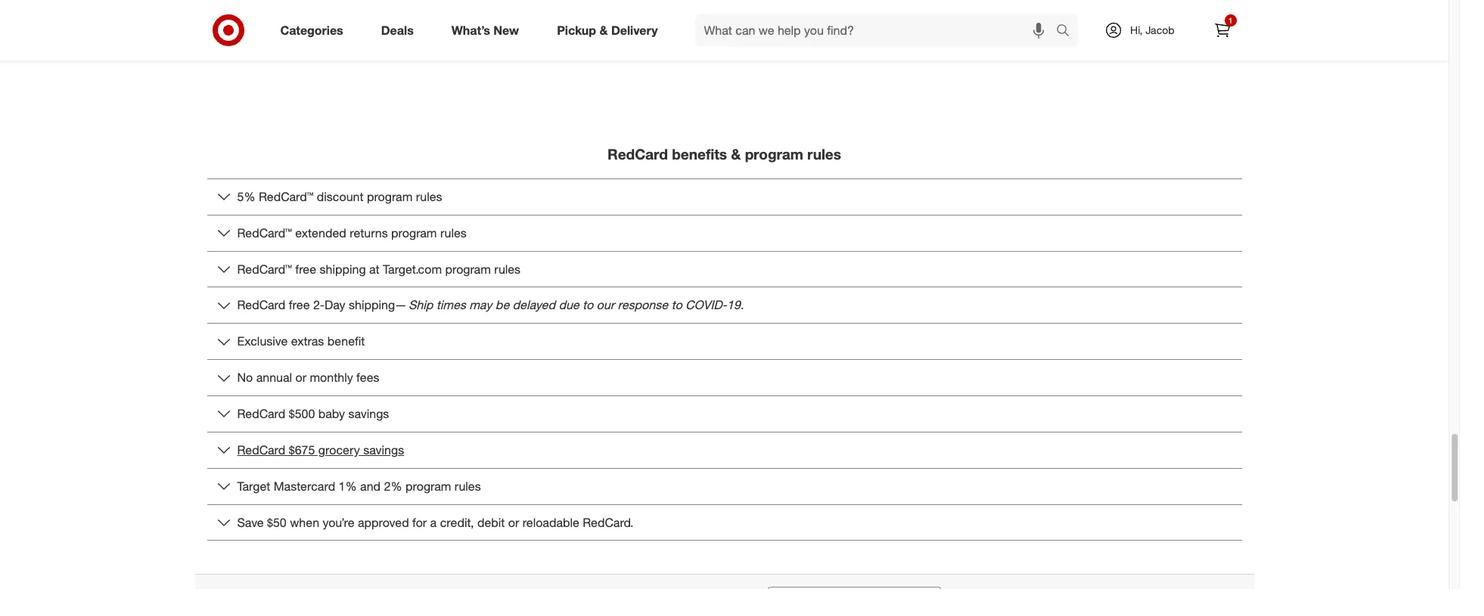 Task type: locate. For each thing, give the bounding box(es) containing it.
redcard $500 baby savings button
[[207, 396, 1242, 432]]

redcard™ down 5%
[[237, 225, 292, 240]]

rules for redcard™ extended returns program rules
[[440, 225, 467, 240]]

5% redcard™ discount program rules button
[[207, 179, 1242, 215]]

0 vertical spatial free
[[295, 261, 316, 277]]

savings for redcard $500 baby savings
[[348, 406, 389, 421]]

program up the 5% redcard™ discount program rules dropdown button
[[745, 145, 803, 163]]

0 vertical spatial savings
[[348, 406, 389, 421]]

0 vertical spatial shipping
[[320, 261, 366, 277]]

exclusive extras benefit
[[237, 334, 365, 349]]

0 vertical spatial redcard™
[[259, 189, 313, 204]]

program right 2%
[[405, 479, 451, 494]]

exclusive
[[237, 334, 288, 349]]

categories link
[[267, 14, 362, 47]]

redcard
[[608, 145, 668, 163], [237, 298, 285, 313], [237, 406, 285, 421], [237, 442, 285, 458]]

no
[[237, 370, 253, 385]]

1 vertical spatial free
[[289, 298, 310, 313]]

redcard™ inside 'dropdown button'
[[237, 261, 292, 277]]

hi,
[[1130, 23, 1143, 36]]

annual
[[256, 370, 292, 385]]

delayed
[[513, 298, 555, 313]]

target
[[237, 479, 270, 494]]

to
[[583, 298, 593, 313], [671, 298, 682, 313]]

1 vertical spatial &
[[731, 145, 741, 163]]

2 vertical spatial redcard™
[[237, 261, 292, 277]]

0 vertical spatial or
[[295, 370, 306, 385]]

be
[[495, 298, 509, 313]]

redcard™ right 5%
[[259, 189, 313, 204]]

pickup
[[557, 22, 596, 38]]

0 horizontal spatial &
[[600, 22, 608, 38]]

& right pickup
[[600, 22, 608, 38]]

or inside no annual or monthly fees dropdown button
[[295, 370, 306, 385]]

redcard benefits & program rules
[[608, 145, 841, 163]]

1 vertical spatial shipping
[[349, 298, 395, 313]]

save $50 when you're approved for a credit, debit or reloadable redcard. button
[[207, 505, 1242, 540]]

redcard.
[[583, 515, 634, 530]]

save $50 when you're approved for a credit, debit or reloadable redcard.
[[237, 515, 634, 530]]

1 vertical spatial redcard™
[[237, 225, 292, 240]]

redcard™ extended returns program rules button
[[207, 215, 1242, 251]]

—
[[395, 298, 405, 313]]

target mastercard 1% and 2% program rules button
[[207, 469, 1242, 504]]

response
[[618, 298, 668, 313]]

&
[[600, 22, 608, 38], [731, 145, 741, 163]]

or right the debit
[[508, 515, 519, 530]]

program inside the redcard™ extended returns program rules dropdown button
[[391, 225, 437, 240]]

0 horizontal spatial to
[[583, 298, 593, 313]]

redcard $500 baby savings
[[237, 406, 389, 421]]

redcard for redcard $675 grocery savings
[[237, 442, 285, 458]]

redcard™ extended returns program rules
[[237, 225, 467, 240]]

our
[[597, 298, 614, 313]]

redcard for redcard $500 baby savings
[[237, 406, 285, 421]]

or right annual
[[295, 370, 306, 385]]

redcard™
[[259, 189, 313, 204], [237, 225, 292, 240], [237, 261, 292, 277]]

to left our
[[583, 298, 593, 313]]

shipping down at
[[349, 298, 395, 313]]

to left covid-
[[671, 298, 682, 313]]

credit,
[[440, 515, 474, 530]]

2%
[[384, 479, 402, 494]]

exclusive extras benefit button
[[207, 324, 1242, 359]]

free left 2- at the left of page
[[289, 298, 310, 313]]

free up 2- at the left of page
[[295, 261, 316, 277]]

1%
[[339, 479, 357, 494]]

program
[[745, 145, 803, 163], [367, 189, 413, 204], [391, 225, 437, 240], [445, 261, 491, 277], [405, 479, 451, 494]]

or
[[295, 370, 306, 385], [508, 515, 519, 530]]

$500
[[289, 406, 315, 421]]

redcard $675 grocery savings button
[[207, 433, 1242, 468]]

program up may
[[445, 261, 491, 277]]

program inside "redcard™ free shipping at target.com program rules" 'dropdown button'
[[445, 261, 491, 277]]

due
[[559, 298, 579, 313]]

free inside 'dropdown button'
[[295, 261, 316, 277]]

1 horizontal spatial to
[[671, 298, 682, 313]]

may
[[469, 298, 492, 313]]

save
[[237, 515, 264, 530]]

redcard up target
[[237, 442, 285, 458]]

1 horizontal spatial &
[[731, 145, 741, 163]]

1 vertical spatial savings
[[363, 442, 404, 458]]

what's
[[451, 22, 490, 38]]

program up target.com
[[391, 225, 437, 240]]

program up returns
[[367, 189, 413, 204]]

free for redcard™
[[295, 261, 316, 277]]

at
[[369, 261, 379, 277]]

mastercard
[[274, 479, 335, 494]]

search
[[1049, 24, 1086, 39]]

redcard™ up exclusive
[[237, 261, 292, 277]]

delivery
[[611, 22, 658, 38]]

savings
[[348, 406, 389, 421], [363, 442, 404, 458]]

covid-
[[685, 298, 727, 313]]

redcard for redcard benefits & program rules
[[608, 145, 668, 163]]

redcard up exclusive
[[237, 298, 285, 313]]

redcard free 2-day shipping — ship times may be delayed due to our response to covid-19.
[[237, 298, 744, 313]]

free
[[295, 261, 316, 277], [289, 298, 310, 313]]

no annual or monthly fees
[[237, 370, 379, 385]]

rules
[[807, 145, 841, 163], [416, 189, 442, 204], [440, 225, 467, 240], [494, 261, 521, 277], [455, 479, 481, 494]]

& right benefits
[[731, 145, 741, 163]]

redcard left benefits
[[608, 145, 668, 163]]

1 horizontal spatial or
[[508, 515, 519, 530]]

0 horizontal spatial or
[[295, 370, 306, 385]]

savings down the fees
[[348, 406, 389, 421]]

pickup & delivery
[[557, 22, 658, 38]]

$50
[[267, 515, 287, 530]]

debit
[[477, 515, 505, 530]]

program inside the 5% redcard™ discount program rules dropdown button
[[367, 189, 413, 204]]

1 vertical spatial or
[[508, 515, 519, 530]]

what's new
[[451, 22, 519, 38]]

shipping
[[320, 261, 366, 277], [349, 298, 395, 313]]

categories
[[280, 22, 343, 38]]

shipping left at
[[320, 261, 366, 277]]

extras
[[291, 334, 324, 349]]

redcard down annual
[[237, 406, 285, 421]]

savings up 2%
[[363, 442, 404, 458]]

2 to from the left
[[671, 298, 682, 313]]



Task type: vqa. For each thing, say whether or not it's contained in the screenshot.
the topmost "Shipping"
yes



Task type: describe. For each thing, give the bounding box(es) containing it.
benefits
[[672, 145, 727, 163]]

ship
[[408, 298, 433, 313]]

for
[[412, 515, 427, 530]]

deals link
[[368, 14, 433, 47]]

redcard™ free shipping at target.com program rules button
[[207, 252, 1242, 287]]

day
[[325, 298, 345, 313]]

grocery
[[318, 442, 360, 458]]

you're
[[323, 515, 354, 530]]

shipping inside "redcard™ free shipping at target.com program rules" 'dropdown button'
[[320, 261, 366, 277]]

deals
[[381, 22, 414, 38]]

no annual or monthly fees button
[[207, 360, 1242, 396]]

free for redcard
[[289, 298, 310, 313]]

baby
[[318, 406, 345, 421]]

program for &
[[745, 145, 803, 163]]

target mastercard 1% and 2% program rules
[[237, 479, 481, 494]]

times
[[436, 298, 466, 313]]

returns
[[350, 225, 388, 240]]

target.com
[[383, 261, 442, 277]]

5%
[[237, 189, 255, 204]]

reloadable
[[522, 515, 579, 530]]

redcard™ free shipping at target.com program rules
[[237, 261, 521, 277]]

1
[[1228, 16, 1233, 25]]

or inside save $50 when you're approved for a credit, debit or reloadable redcard. dropdown button
[[508, 515, 519, 530]]

19.
[[727, 298, 744, 313]]

benefit
[[327, 334, 365, 349]]

1 link
[[1205, 14, 1239, 47]]

and
[[360, 479, 381, 494]]

5% redcard™ discount program rules
[[237, 189, 442, 204]]

savings for redcard $675 grocery savings
[[363, 442, 404, 458]]

$675
[[289, 442, 315, 458]]

redcard™ for extended
[[237, 225, 292, 240]]

What can we help you find? suggestions appear below search field
[[695, 14, 1060, 47]]

when
[[290, 515, 319, 530]]

fees
[[356, 370, 379, 385]]

extended
[[295, 225, 346, 240]]

hi, jacob
[[1130, 23, 1174, 36]]

1 to from the left
[[583, 298, 593, 313]]

pickup & delivery link
[[544, 14, 677, 47]]

new
[[494, 22, 519, 38]]

rules for redcard benefits & program rules
[[807, 145, 841, 163]]

program for returns
[[391, 225, 437, 240]]

rules inside "dropdown button"
[[455, 479, 481, 494]]

program for discount
[[367, 189, 413, 204]]

redcard for redcard free 2-day shipping — ship times may be delayed due to our response to covid-19.
[[237, 298, 285, 313]]

rules inside 'dropdown button'
[[494, 261, 521, 277]]

rules for 5% redcard™ discount program rules
[[416, 189, 442, 204]]

a
[[430, 515, 437, 530]]

redcard $675 grocery savings
[[237, 442, 404, 458]]

jacob
[[1145, 23, 1174, 36]]

what's new link
[[439, 14, 538, 47]]

monthly
[[310, 370, 353, 385]]

redcard™ for free
[[237, 261, 292, 277]]

2-
[[313, 298, 325, 313]]

approved
[[358, 515, 409, 530]]

program inside target mastercard 1% and 2% program rules "dropdown button"
[[405, 479, 451, 494]]

0 vertical spatial &
[[600, 22, 608, 38]]

discount
[[317, 189, 363, 204]]

search button
[[1049, 14, 1086, 50]]



